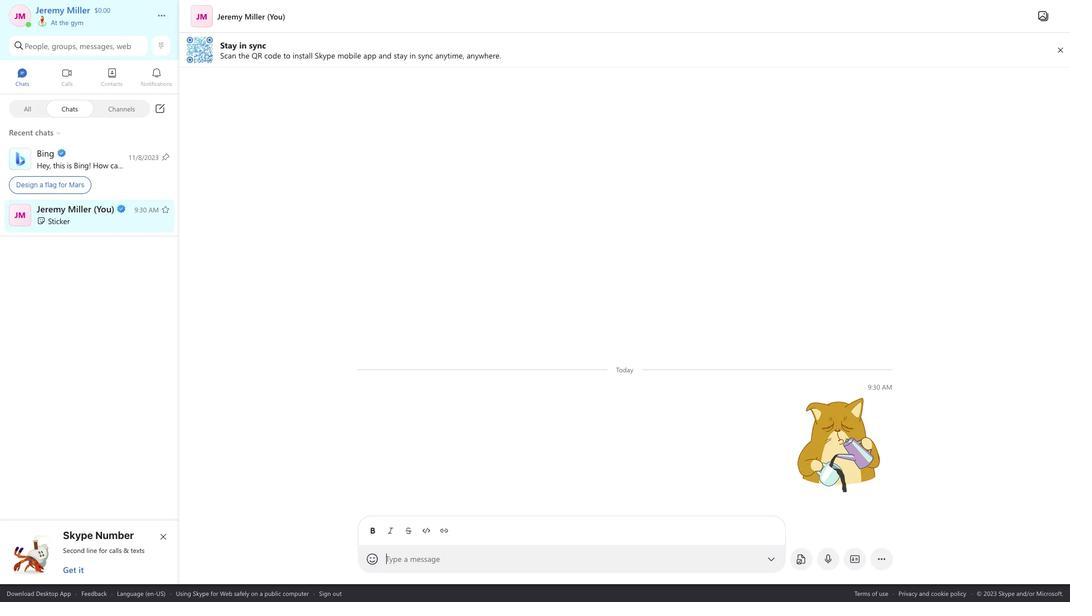 Task type: vqa. For each thing, say whether or not it's contained in the screenshot.
9:24
no



Task type: describe. For each thing, give the bounding box(es) containing it.
9:30
[[868, 383, 881, 391]]

people,
[[25, 40, 50, 51]]

design
[[16, 181, 38, 189]]

language
[[117, 589, 144, 597]]

download desktop app link
[[7, 589, 71, 597]]

type
[[386, 554, 402, 564]]

flag
[[45, 181, 57, 189]]

privacy and cookie policy link
[[899, 589, 967, 597]]

sticker
[[48, 216, 70, 226]]

at
[[51, 18, 57, 27]]

line
[[87, 546, 97, 555]]

privacy
[[899, 589, 918, 597]]

get
[[63, 564, 76, 575]]

Type a message text field
[[386, 554, 758, 565]]

of
[[872, 589, 878, 597]]

people, groups, messages, web button
[[9, 36, 148, 56]]

sign
[[319, 589, 331, 597]]

sign out
[[319, 589, 342, 597]]

all
[[24, 104, 31, 113]]

and
[[920, 589, 930, 597]]

using skype for web safely on a public computer
[[176, 589, 309, 597]]

mars
[[69, 181, 84, 189]]

at the gym button
[[36, 16, 146, 27]]

design a flag for mars
[[16, 181, 84, 189]]

bing
[[74, 160, 89, 170]]

skype number element
[[9, 530, 170, 575]]

us)
[[156, 589, 166, 597]]

download desktop app
[[7, 589, 71, 597]]

channels
[[108, 104, 135, 113]]

a for message
[[404, 554, 408, 564]]

terms
[[855, 589, 871, 597]]

message
[[410, 554, 440, 564]]

feedback
[[81, 589, 107, 597]]

get it
[[63, 564, 84, 575]]

is
[[67, 160, 72, 170]]

desktop
[[36, 589, 58, 597]]

sign out link
[[319, 589, 342, 597]]

this
[[53, 160, 65, 170]]

!
[[89, 160, 91, 170]]

download
[[7, 589, 34, 597]]

safely
[[234, 589, 249, 597]]

1 horizontal spatial a
[[260, 589, 263, 597]]

feedback link
[[81, 589, 107, 597]]

second line for calls & texts
[[63, 546, 145, 555]]

number
[[95, 530, 134, 541]]

people, groups, messages, web
[[25, 40, 131, 51]]

for for second line for calls & texts
[[99, 546, 107, 555]]

0 horizontal spatial for
[[59, 181, 67, 189]]

a for flag
[[40, 181, 43, 189]]

am
[[882, 383, 893, 391]]

public
[[265, 589, 281, 597]]

1 horizontal spatial skype
[[193, 589, 209, 597]]

&
[[124, 546, 129, 555]]

9:30 am
[[868, 383, 893, 391]]

you
[[145, 160, 157, 170]]



Task type: locate. For each thing, give the bounding box(es) containing it.
a
[[40, 181, 43, 189], [404, 554, 408, 564], [260, 589, 263, 597]]

(en-
[[145, 589, 156, 597]]

sticker button
[[0, 199, 179, 232]]

web
[[117, 40, 131, 51]]

1 vertical spatial skype
[[193, 589, 209, 597]]

language (en-us) link
[[117, 589, 166, 597]]

0 horizontal spatial skype
[[63, 530, 93, 541]]

calls
[[109, 546, 122, 555]]

can
[[110, 160, 122, 170]]

gym
[[71, 18, 84, 27]]

computer
[[283, 589, 309, 597]]

2 horizontal spatial for
[[211, 589, 218, 597]]

terms of use link
[[855, 589, 889, 597]]

how
[[93, 160, 108, 170]]

type a message
[[386, 554, 440, 564]]

skype number
[[63, 530, 134, 541]]

a right on
[[260, 589, 263, 597]]

for inside skype number element
[[99, 546, 107, 555]]

texts
[[131, 546, 145, 555]]

hey,
[[37, 160, 51, 170]]

0 vertical spatial for
[[59, 181, 67, 189]]

out
[[333, 589, 342, 597]]

skype
[[63, 530, 93, 541], [193, 589, 209, 597]]

privacy and cookie policy
[[899, 589, 967, 597]]

hey, this is bing ! how can i help you today?
[[37, 160, 183, 170]]

1 vertical spatial for
[[99, 546, 107, 555]]

for left web
[[211, 589, 218, 597]]

chats
[[62, 104, 78, 113]]

2 horizontal spatial a
[[404, 554, 408, 564]]

for
[[59, 181, 67, 189], [99, 546, 107, 555], [211, 589, 218, 597]]

on
[[251, 589, 258, 597]]

0 vertical spatial skype
[[63, 530, 93, 541]]

0 horizontal spatial a
[[40, 181, 43, 189]]

cookie
[[931, 589, 949, 597]]

second
[[63, 546, 85, 555]]

a right type
[[404, 554, 408, 564]]

groups,
[[52, 40, 77, 51]]

1 horizontal spatial for
[[99, 546, 107, 555]]

help
[[128, 160, 143, 170]]

terms of use
[[855, 589, 889, 597]]

1 vertical spatial a
[[404, 554, 408, 564]]

the
[[59, 18, 69, 27]]

2 vertical spatial for
[[211, 589, 218, 597]]

at the gym
[[49, 18, 84, 27]]

i
[[124, 160, 126, 170]]

for right line
[[99, 546, 107, 555]]

skype up second
[[63, 530, 93, 541]]

today?
[[159, 160, 181, 170]]

using
[[176, 589, 191, 597]]

a left flag
[[40, 181, 43, 189]]

policy
[[951, 589, 967, 597]]

using skype for web safely on a public computer link
[[176, 589, 309, 597]]

it
[[79, 564, 84, 575]]

language (en-us)
[[117, 589, 166, 597]]

for right flag
[[59, 181, 67, 189]]

web
[[220, 589, 232, 597]]

tab list
[[0, 63, 179, 94]]

app
[[60, 589, 71, 597]]

0 vertical spatial a
[[40, 181, 43, 189]]

2 vertical spatial a
[[260, 589, 263, 597]]

skype right using
[[193, 589, 209, 597]]

use
[[880, 589, 889, 597]]

messages,
[[80, 40, 115, 51]]

for for using skype for web safely on a public computer
[[211, 589, 218, 597]]



